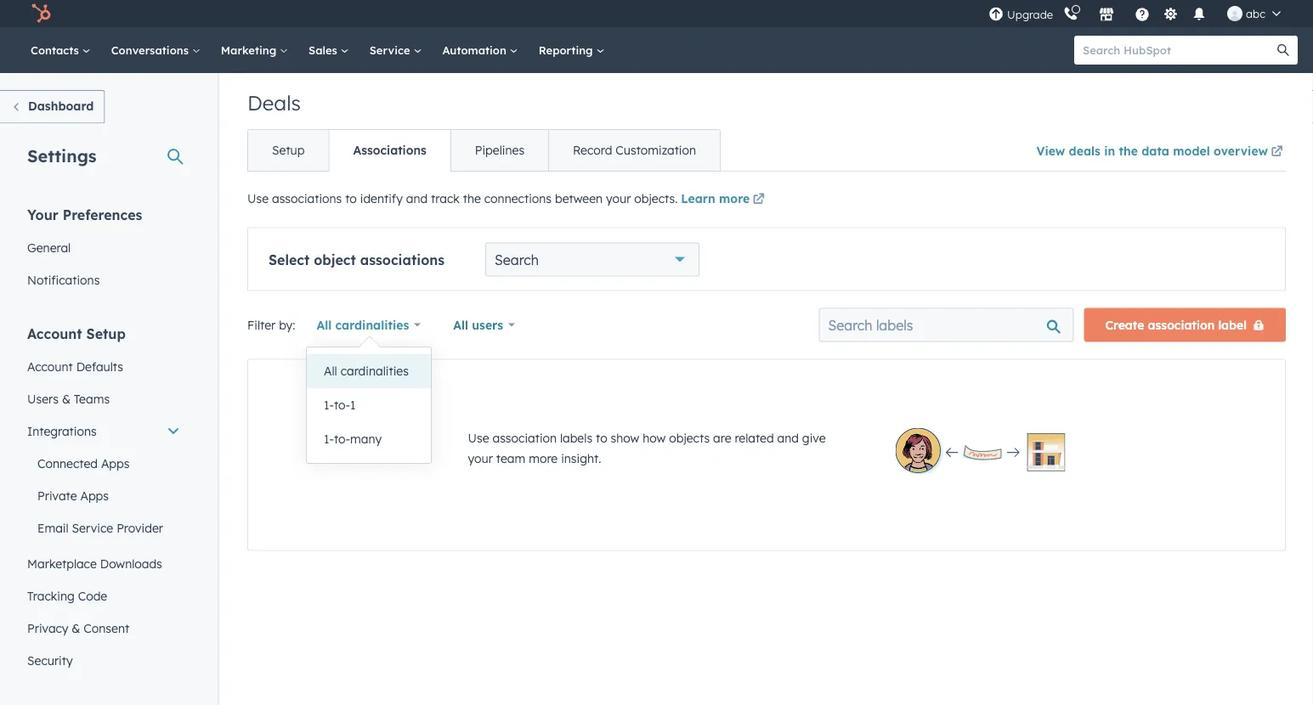 Task type: vqa. For each thing, say whether or not it's contained in the screenshot.
top the Setup
yes



Task type: locate. For each thing, give the bounding box(es) containing it.
1 horizontal spatial association
[[1148, 317, 1215, 332]]

2 1- from the top
[[324, 432, 334, 447]]

0 horizontal spatial &
[[62, 391, 71, 406]]

create association label button
[[1084, 308, 1286, 342]]

1- down 1-to-1
[[324, 432, 334, 447]]

account
[[27, 325, 82, 342], [27, 359, 73, 374]]

deals
[[1069, 143, 1101, 158]]

service down the private apps link at the bottom left
[[72, 521, 113, 536]]

1 account from the top
[[27, 325, 82, 342]]

list box containing all cardinalities
[[307, 348, 431, 463]]

all for all cardinalities dropdown button
[[317, 317, 332, 332]]

0 horizontal spatial the
[[463, 191, 481, 206]]

account setup element
[[17, 324, 190, 677]]

by:
[[279, 317, 295, 332]]

more right learn
[[719, 191, 750, 206]]

all
[[317, 317, 332, 332], [453, 317, 468, 332], [324, 364, 337, 379]]

and inside use association labels to show how objects are related and give your team more insight.
[[777, 431, 799, 445]]

use association labels to show how objects are related and give your team more insight.
[[468, 431, 826, 466]]

apps
[[101, 456, 130, 471], [80, 488, 109, 503]]

to left the show
[[596, 431, 607, 445]]

your
[[27, 206, 58, 223]]

the right track
[[463, 191, 481, 206]]

to- down 1-to-1
[[334, 432, 350, 447]]

0 vertical spatial cardinalities
[[335, 317, 409, 332]]

2 account from the top
[[27, 359, 73, 374]]

1-to-many button
[[307, 422, 431, 456]]

1 horizontal spatial the
[[1119, 143, 1138, 158]]

view deals in the data model overview link
[[1037, 132, 1286, 171]]

select
[[269, 251, 310, 268]]

1 vertical spatial apps
[[80, 488, 109, 503]]

calling icon image
[[1063, 7, 1079, 22]]

1 vertical spatial and
[[777, 431, 799, 445]]

associations down setup link
[[272, 191, 342, 206]]

settings link
[[1160, 5, 1182, 23]]

search button
[[485, 243, 700, 277]]

all cardinalities up all cardinalities button
[[317, 317, 409, 332]]

1 vertical spatial cardinalities
[[341, 364, 409, 379]]

0 horizontal spatial use
[[247, 191, 269, 206]]

use for use associations to identify and track the connections between your objects.
[[247, 191, 269, 206]]

marketplace downloads
[[27, 556, 162, 571]]

notifications image
[[1192, 8, 1207, 23]]

your left objects.
[[606, 191, 631, 206]]

identify
[[360, 191, 403, 206]]

all right by:
[[317, 317, 332, 332]]

0 horizontal spatial your
[[468, 451, 493, 466]]

notifications link
[[17, 264, 190, 296]]

0 vertical spatial setup
[[272, 143, 305, 158]]

1 vertical spatial the
[[463, 191, 481, 206]]

users & teams
[[27, 391, 110, 406]]

1 vertical spatial association
[[493, 431, 557, 445]]

more
[[719, 191, 750, 206], [529, 451, 558, 466]]

1 1- from the top
[[324, 398, 334, 413]]

preferences
[[63, 206, 142, 223]]

0 vertical spatial apps
[[101, 456, 130, 471]]

general link
[[17, 232, 190, 264]]

association
[[1148, 317, 1215, 332], [493, 431, 557, 445]]

learn more
[[681, 191, 750, 206]]

general
[[27, 240, 71, 255]]

apps up email service provider
[[80, 488, 109, 503]]

setup down deals
[[272, 143, 305, 158]]

use inside use association labels to show how objects are related and give your team more insight.
[[468, 431, 489, 445]]

all cardinalities up 1-to-1 button
[[324, 364, 409, 379]]

all inside button
[[324, 364, 337, 379]]

your left team
[[468, 451, 493, 466]]

search button
[[1269, 36, 1298, 65]]

1 horizontal spatial your
[[606, 191, 631, 206]]

service right sales link
[[369, 43, 413, 57]]

to- for 1
[[334, 398, 350, 413]]

1 vertical spatial to
[[596, 431, 607, 445]]

to left 'identify'
[[345, 191, 357, 206]]

give
[[802, 431, 826, 445]]

to- inside button
[[334, 432, 350, 447]]

email
[[37, 521, 69, 536]]

apps inside the private apps link
[[80, 488, 109, 503]]

notifications
[[27, 272, 100, 287]]

all users button
[[442, 308, 526, 342]]

to- inside button
[[334, 398, 350, 413]]

& right privacy
[[72, 621, 80, 636]]

0 horizontal spatial service
[[72, 521, 113, 536]]

to inside use association labels to show how objects are related and give your team more insight.
[[596, 431, 607, 445]]

use
[[247, 191, 269, 206], [468, 431, 489, 445]]

tracking code link
[[17, 580, 190, 612]]

0 vertical spatial all cardinalities
[[317, 317, 409, 332]]

account defaults
[[27, 359, 123, 374]]

conversations link
[[101, 27, 211, 73]]

all inside 'popup button'
[[453, 317, 468, 332]]

1- inside button
[[324, 432, 334, 447]]

navigation
[[247, 129, 721, 172]]

privacy & consent
[[27, 621, 129, 636]]

0 vertical spatial to
[[345, 191, 357, 206]]

1- left 1
[[324, 398, 334, 413]]

are
[[713, 431, 731, 445]]

& right users at the left bottom
[[62, 391, 71, 406]]

more right team
[[529, 451, 558, 466]]

0 vertical spatial associations
[[272, 191, 342, 206]]

associations down 'identify'
[[360, 251, 445, 268]]

privacy & consent link
[[17, 612, 190, 645]]

1 vertical spatial &
[[72, 621, 80, 636]]

email service provider
[[37, 521, 163, 536]]

0 vertical spatial to-
[[334, 398, 350, 413]]

sales
[[309, 43, 341, 57]]

security
[[27, 653, 73, 668]]

0 vertical spatial 1-
[[324, 398, 334, 413]]

and left give
[[777, 431, 799, 445]]

learn more link
[[681, 190, 768, 210]]

select object associations
[[269, 251, 445, 268]]

setup
[[272, 143, 305, 158], [86, 325, 126, 342]]

settings
[[27, 145, 96, 166]]

marketing
[[221, 43, 280, 57]]

1 vertical spatial 1-
[[324, 432, 334, 447]]

0 horizontal spatial associations
[[272, 191, 342, 206]]

between
[[555, 191, 603, 206]]

association inside button
[[1148, 317, 1215, 332]]

0 horizontal spatial more
[[529, 451, 558, 466]]

automation link
[[432, 27, 528, 73]]

all cardinalities inside dropdown button
[[317, 317, 409, 332]]

account up account defaults
[[27, 325, 82, 342]]

upgrade image
[[989, 7, 1004, 23]]

setup up account defaults link
[[86, 325, 126, 342]]

service link
[[359, 27, 432, 73]]

in
[[1104, 143, 1115, 158]]

more inside use association labels to show how objects are related and give your team more insight.
[[529, 451, 558, 466]]

association inside use association labels to show how objects are related and give your team more insight.
[[493, 431, 557, 445]]

association up team
[[493, 431, 557, 445]]

account up users at the left bottom
[[27, 359, 73, 374]]

0 horizontal spatial to
[[345, 191, 357, 206]]

the
[[1119, 143, 1138, 158], [463, 191, 481, 206]]

connected apps
[[37, 456, 130, 471]]

1 vertical spatial service
[[72, 521, 113, 536]]

1 vertical spatial use
[[468, 431, 489, 445]]

menu
[[987, 0, 1293, 27]]

service
[[369, 43, 413, 57], [72, 521, 113, 536]]

customization
[[616, 143, 696, 158]]

abc
[[1246, 6, 1266, 20]]

link opens in a new window image inside view deals in the data model overview link
[[1271, 146, 1283, 158]]

1 horizontal spatial and
[[777, 431, 799, 445]]

Search HubSpot search field
[[1074, 36, 1283, 65]]

1 horizontal spatial service
[[369, 43, 413, 57]]

list box
[[307, 348, 431, 463]]

link opens in a new window image inside learn more link
[[753, 194, 765, 206]]

1-
[[324, 398, 334, 413], [324, 432, 334, 447]]

apps inside connected apps 'link'
[[101, 456, 130, 471]]

1 vertical spatial account
[[27, 359, 73, 374]]

setup inside navigation
[[272, 143, 305, 158]]

0 vertical spatial service
[[369, 43, 413, 57]]

apps down integrations button
[[101, 456, 130, 471]]

and left track
[[406, 191, 428, 206]]

1 to- from the top
[[334, 398, 350, 413]]

2 to- from the top
[[334, 432, 350, 447]]

create association label
[[1105, 317, 1247, 332]]

1 horizontal spatial setup
[[272, 143, 305, 158]]

0 vertical spatial use
[[247, 191, 269, 206]]

cardinalities
[[335, 317, 409, 332], [341, 364, 409, 379]]

dashboard
[[28, 99, 94, 113]]

1- for 1-to-1
[[324, 398, 334, 413]]

filter by:
[[247, 317, 295, 332]]

1 horizontal spatial use
[[468, 431, 489, 445]]

1 vertical spatial your
[[468, 451, 493, 466]]

associations
[[353, 143, 427, 158]]

0 vertical spatial &
[[62, 391, 71, 406]]

all cardinalities
[[317, 317, 409, 332], [324, 364, 409, 379]]

associations
[[272, 191, 342, 206], [360, 251, 445, 268]]

0 vertical spatial association
[[1148, 317, 1215, 332]]

the right in
[[1119, 143, 1138, 158]]

0 vertical spatial account
[[27, 325, 82, 342]]

association left label
[[1148, 317, 1215, 332]]

0 vertical spatial your
[[606, 191, 631, 206]]

your preferences element
[[17, 205, 190, 296]]

users & teams link
[[17, 383, 190, 415]]

setup link
[[248, 130, 328, 171]]

to- up 1-to-many
[[334, 398, 350, 413]]

abc button
[[1217, 0, 1291, 27]]

1 horizontal spatial associations
[[360, 251, 445, 268]]

menu containing abc
[[987, 0, 1293, 27]]

0 vertical spatial and
[[406, 191, 428, 206]]

connected
[[37, 456, 98, 471]]

1-to-1
[[324, 398, 356, 413]]

upgrade
[[1007, 8, 1053, 22]]

cardinalities up 1-to-1 button
[[341, 364, 409, 379]]

hubspot image
[[31, 3, 51, 24]]

0 horizontal spatial association
[[493, 431, 557, 445]]

1 vertical spatial to-
[[334, 432, 350, 447]]

1 horizontal spatial more
[[719, 191, 750, 206]]

all inside dropdown button
[[317, 317, 332, 332]]

help image
[[1135, 8, 1150, 23]]

1 vertical spatial all cardinalities
[[324, 364, 409, 379]]

integrations button
[[17, 415, 190, 448]]

1
[[350, 398, 356, 413]]

calling icon button
[[1057, 2, 1086, 25]]

0 vertical spatial more
[[719, 191, 750, 206]]

cardinalities inside button
[[341, 364, 409, 379]]

connections
[[484, 191, 552, 206]]

1 horizontal spatial &
[[72, 621, 80, 636]]

label
[[1218, 317, 1247, 332]]

link opens in a new window image
[[1271, 146, 1283, 158], [753, 190, 765, 210], [753, 194, 765, 206]]

1- inside button
[[324, 398, 334, 413]]

1 vertical spatial more
[[529, 451, 558, 466]]

marketplaces image
[[1099, 8, 1114, 23]]

all up 1-to-1
[[324, 364, 337, 379]]

all left users
[[453, 317, 468, 332]]

cardinalities up all cardinalities button
[[335, 317, 409, 332]]

1 horizontal spatial to
[[596, 431, 607, 445]]

1 vertical spatial setup
[[86, 325, 126, 342]]

objects.
[[634, 191, 678, 206]]



Task type: describe. For each thing, give the bounding box(es) containing it.
search image
[[1278, 44, 1290, 56]]

privacy
[[27, 621, 68, 636]]

users
[[27, 391, 59, 406]]

contacts
[[31, 43, 82, 57]]

integrations
[[27, 424, 97, 439]]

search
[[495, 251, 539, 268]]

conversations
[[111, 43, 192, 57]]

code
[[78, 589, 107, 604]]

downloads
[[100, 556, 162, 571]]

& for users
[[62, 391, 71, 406]]

use for use association labels to show how objects are related and give your team more insight.
[[468, 431, 489, 445]]

help button
[[1128, 0, 1157, 27]]

Search labels search field
[[819, 308, 1074, 342]]

record
[[573, 143, 612, 158]]

marketplace downloads link
[[17, 548, 190, 580]]

account for account setup
[[27, 325, 82, 342]]

tracking code
[[27, 589, 107, 604]]

reporting
[[539, 43, 596, 57]]

association for create
[[1148, 317, 1215, 332]]

objects
[[669, 431, 710, 445]]

1- for 1-to-many
[[324, 432, 334, 447]]

0 horizontal spatial and
[[406, 191, 428, 206]]

all cardinalities button
[[306, 308, 432, 342]]

0 horizontal spatial setup
[[86, 325, 126, 342]]

marketing link
[[211, 27, 298, 73]]

pipelines
[[475, 143, 525, 158]]

private apps link
[[17, 480, 190, 512]]

notifications button
[[1185, 0, 1214, 27]]

marketplace
[[27, 556, 97, 571]]

apps for connected apps
[[101, 456, 130, 471]]

defaults
[[76, 359, 123, 374]]

sales link
[[298, 27, 359, 73]]

private
[[37, 488, 77, 503]]

hubspot link
[[20, 3, 64, 24]]

view deals in the data model overview
[[1037, 143, 1268, 158]]

all cardinalities button
[[307, 354, 431, 388]]

deals
[[247, 90, 301, 116]]

create
[[1105, 317, 1145, 332]]

service inside account setup element
[[72, 521, 113, 536]]

association for use
[[493, 431, 557, 445]]

dashboard link
[[0, 90, 105, 124]]

& for privacy
[[72, 621, 80, 636]]

to- for many
[[334, 432, 350, 447]]

security link
[[17, 645, 190, 677]]

overview
[[1214, 143, 1268, 158]]

users
[[472, 317, 503, 332]]

teams
[[74, 391, 110, 406]]

gary orlando image
[[1228, 6, 1243, 21]]

filter
[[247, 317, 276, 332]]

account setup
[[27, 325, 126, 342]]

team
[[496, 451, 526, 466]]

account defaults link
[[17, 351, 190, 383]]

all for all users 'popup button'
[[453, 317, 468, 332]]

1-to-many
[[324, 432, 382, 447]]

all cardinalities inside button
[[324, 364, 409, 379]]

many
[[350, 432, 382, 447]]

your inside use association labels to show how objects are related and give your team more insight.
[[468, 451, 493, 466]]

associations link
[[328, 130, 450, 171]]

tracking
[[27, 589, 75, 604]]

use associations to identify and track the connections between your objects.
[[247, 191, 681, 206]]

apps for private apps
[[80, 488, 109, 503]]

1-to-1 button
[[307, 388, 431, 422]]

1 vertical spatial associations
[[360, 251, 445, 268]]

your preferences
[[27, 206, 142, 223]]

data
[[1142, 143, 1170, 158]]

navigation containing setup
[[247, 129, 721, 172]]

track
[[431, 191, 460, 206]]

pipelines link
[[450, 130, 548, 171]]

account for account defaults
[[27, 359, 73, 374]]

0 vertical spatial the
[[1119, 143, 1138, 158]]

all users
[[453, 317, 503, 332]]

provider
[[117, 521, 163, 536]]

settings image
[[1163, 7, 1179, 23]]

show
[[611, 431, 640, 445]]

record customization
[[573, 143, 696, 158]]

reporting link
[[528, 27, 615, 73]]

contacts link
[[20, 27, 101, 73]]

link opens in a new window image
[[1271, 142, 1283, 162]]

object
[[314, 251, 356, 268]]

consent
[[84, 621, 129, 636]]

cardinalities inside dropdown button
[[335, 317, 409, 332]]

related
[[735, 431, 774, 445]]

email service provider link
[[17, 512, 190, 544]]

connected apps link
[[17, 448, 190, 480]]

marketplaces button
[[1089, 0, 1125, 27]]



